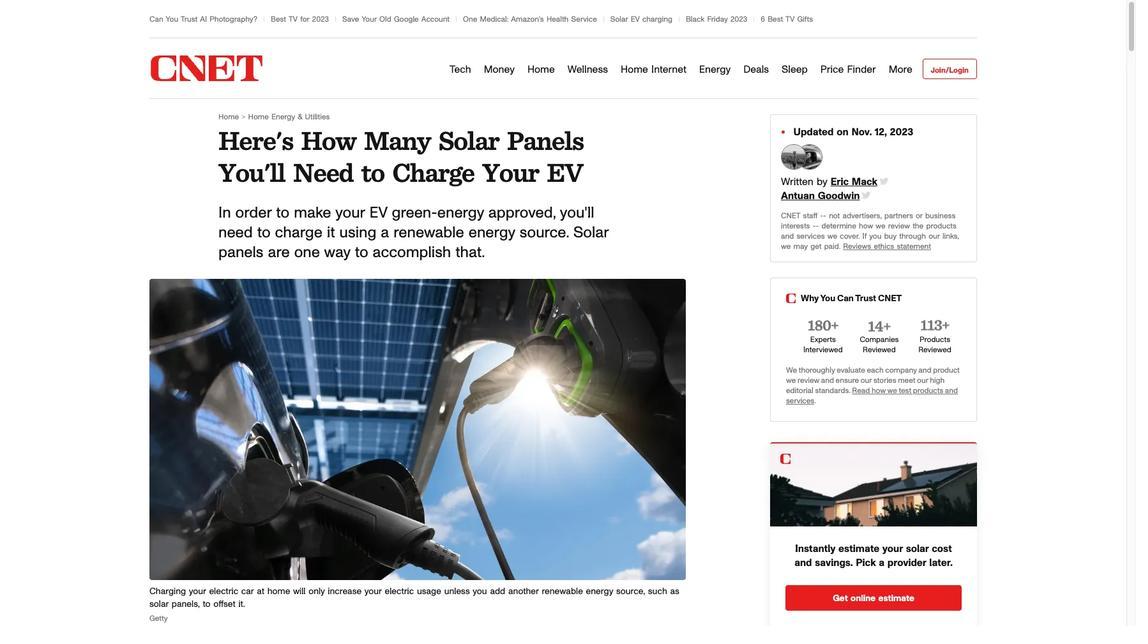 Task type: locate. For each thing, give the bounding box(es) containing it.
1 horizontal spatial ev
[[547, 157, 583, 188]]

2 horizontal spatial solar
[[611, 15, 628, 23]]

0 vertical spatial you
[[870, 233, 882, 240]]

0 vertical spatial your
[[362, 15, 377, 23]]

eric mack twitter image
[[880, 134, 889, 229]]

ev
[[631, 15, 640, 23], [547, 157, 583, 188], [370, 206, 388, 221]]

0 horizontal spatial electric
[[209, 588, 238, 597]]

as
[[670, 588, 680, 597]]

2023 right the friday
[[731, 15, 748, 23]]

home
[[267, 588, 290, 597]]

1 electric from the left
[[209, 588, 238, 597]]

high
[[930, 377, 945, 385]]

your
[[335, 206, 365, 221], [883, 545, 903, 555], [189, 588, 206, 597], [365, 588, 382, 597]]

energy
[[437, 206, 484, 221], [469, 226, 515, 241], [586, 588, 613, 597]]

1 horizontal spatial electric
[[385, 588, 414, 597]]

1 horizontal spatial renewable
[[542, 588, 583, 597]]

2023 right for
[[312, 15, 329, 23]]

services down editorial
[[786, 397, 815, 405]]

add
[[490, 588, 505, 597]]

1 vertical spatial cnet logo image
[[781, 454, 791, 464]]

0 vertical spatial solar
[[611, 15, 628, 23]]

renewable for another
[[542, 588, 583, 597]]

tv left for
[[289, 15, 298, 23]]

0 horizontal spatial a
[[381, 226, 389, 241]]

house with solar panels image
[[770, 444, 977, 527]]

you right 'why'
[[821, 295, 836, 303]]

one
[[463, 15, 477, 23]]

accomplish
[[373, 246, 451, 261]]

instantly
[[795, 545, 836, 555]]

estimate inside "link"
[[879, 595, 915, 604]]

trust up 14+
[[856, 295, 877, 303]]

renewable down green-
[[394, 226, 464, 241]]

utilities
[[305, 113, 330, 121]]

our left high
[[917, 377, 929, 385]]

2 horizontal spatial our
[[929, 233, 940, 240]]

1 vertical spatial solar
[[149, 601, 169, 609]]

estimate right online at the bottom right
[[879, 595, 915, 604]]

products down the business
[[927, 222, 957, 230]]

2 vertical spatial solar
[[574, 226, 609, 241]]

we down stories
[[888, 387, 897, 395]]

reviewed down products
[[919, 346, 952, 354]]

1 horizontal spatial solar
[[574, 226, 609, 241]]

0 vertical spatial cnet
[[781, 212, 801, 220]]

1 vertical spatial energy
[[469, 226, 515, 241]]

evaluate
[[837, 367, 866, 374]]

our up read on the right
[[861, 377, 872, 385]]

1 vertical spatial renewable
[[542, 588, 583, 597]]

and for thoroughly
[[919, 367, 932, 374]]

0 vertical spatial energy
[[699, 64, 731, 74]]

2 vertical spatial energy
[[586, 588, 613, 597]]

0 vertical spatial products
[[927, 222, 957, 230]]

eric
[[831, 177, 849, 187]]

one medical: amazon's health service
[[463, 15, 597, 23]]

1 horizontal spatial your
[[482, 157, 539, 188]]

0 vertical spatial renewable
[[394, 226, 464, 241]]

we up buy
[[876, 222, 886, 230]]

price finder
[[821, 64, 876, 74]]

to inside here's how many solar panels you'll need to charge your ev
[[361, 157, 385, 188]]

tech
[[450, 64, 471, 74]]

energy inside 'charging your electric car at home will only increase your electric usage unless you add another renewable energy source, such as solar panels, to offset it. getty'
[[586, 588, 613, 597]]

unless
[[444, 588, 470, 597]]

0 horizontal spatial can
[[149, 15, 163, 23]]

0 horizontal spatial solar
[[149, 601, 169, 609]]

black
[[686, 15, 705, 23]]

renewable right another
[[542, 588, 583, 597]]

solar up "getty"
[[149, 601, 169, 609]]

ensure
[[836, 377, 859, 385]]

our left the links,
[[929, 233, 940, 240]]

panels
[[507, 125, 584, 157]]

1 horizontal spatial you
[[870, 233, 882, 240]]

ev left charging
[[631, 15, 640, 23]]

0 horizontal spatial tv
[[289, 15, 298, 23]]

price finder link
[[821, 49, 876, 90]]

not
[[829, 212, 840, 220]]

1 vertical spatial can
[[837, 295, 854, 303]]

we down the we
[[786, 377, 796, 385]]

0 vertical spatial estimate
[[839, 545, 880, 555]]

1 horizontal spatial solar
[[906, 545, 929, 555]]

1 vertical spatial you
[[473, 588, 487, 597]]

interests
[[781, 222, 810, 230]]

renewable inside in order to make your ev green-energy approved, you'll need to charge it using a renewable energy source. solar panels are one way to accomplish that.
[[394, 226, 464, 241]]

charging your electric car at home will only increase your electric usage unless you add another renewable energy source, such as solar panels, to offset it. getty
[[149, 588, 680, 623]]

review down partners on the right top of page
[[889, 222, 910, 230]]

electric up offset
[[209, 588, 238, 597]]

and inside instantly estimate your solar cost and savings. pick a provider later.
[[795, 559, 812, 569]]

more
[[889, 64, 913, 74]]

14+
[[868, 316, 891, 334]]

one
[[294, 246, 320, 261]]

2 tv from the left
[[786, 15, 795, 23]]

0 horizontal spatial your
[[362, 15, 377, 23]]

review
[[889, 222, 910, 230], [798, 377, 820, 385]]

and up high
[[919, 367, 932, 374]]

services up get
[[797, 233, 825, 240]]

buy
[[885, 233, 897, 240]]

you right if
[[870, 233, 882, 240]]

review down thoroughly
[[798, 377, 820, 385]]

113+ products reviewed
[[919, 315, 952, 354]]

179
[[812, 297, 835, 316]]

to down order
[[257, 226, 271, 241]]

best
[[271, 15, 286, 23], [768, 15, 783, 23]]

0 vertical spatial ev
[[631, 15, 640, 23]]

solar inside trending element
[[611, 15, 628, 23]]

1 vertical spatial services
[[786, 397, 815, 405]]

determine
[[822, 222, 857, 230]]

cnet logo image
[[786, 294, 796, 303], [781, 454, 791, 464]]

1 vertical spatial estimate
[[879, 595, 915, 604]]

how inside the read how we test products and services
[[872, 387, 886, 395]]

&
[[298, 113, 302, 121]]

0 vertical spatial review
[[889, 222, 910, 230]]

trust
[[181, 15, 198, 23], [856, 295, 877, 303]]

cnet up 14+
[[878, 295, 902, 303]]

0 horizontal spatial review
[[798, 377, 820, 385]]

2 horizontal spatial ev
[[631, 15, 640, 23]]

0 vertical spatial how
[[859, 222, 873, 230]]

0 vertical spatial you
[[166, 15, 178, 23]]

estimate
[[839, 545, 880, 555], [879, 595, 915, 604]]

your
[[362, 15, 377, 23], [482, 157, 539, 188]]

1 horizontal spatial energy
[[699, 64, 731, 74]]

1 horizontal spatial best
[[768, 15, 783, 23]]

save your old google account link
[[342, 15, 450, 23]]

statement
[[897, 243, 931, 250]]

editorial
[[786, 387, 814, 395]]

you inside trending element
[[166, 15, 178, 23]]

get
[[833, 595, 848, 604]]

solar up provider
[[906, 545, 929, 555]]

you'll
[[218, 157, 285, 188]]

0 vertical spatial trust
[[181, 15, 198, 23]]

our inside cnet staff -- not advertisers, partners or business interests -- determine how we review the products and services we cover. if you buy through our links, we may get paid.
[[929, 233, 940, 240]]

1 vertical spatial solar
[[439, 125, 499, 157]]

your inside instantly estimate your solar cost and savings. pick a provider later.
[[883, 545, 903, 555]]

2 electric from the left
[[385, 588, 414, 597]]

0 horizontal spatial best
[[271, 15, 286, 23]]

0 horizontal spatial renewable
[[394, 226, 464, 241]]

instantly estimate your solar cost and savings. pick a provider later.
[[795, 545, 953, 569]]

a right pick
[[879, 559, 885, 569]]

1 horizontal spatial our
[[917, 377, 929, 385]]

mack
[[852, 177, 878, 187]]

review inside we thoroughly evaluate each company and product we review and ensure our stories meet our high editorial standards.
[[798, 377, 820, 385]]

read how we test products and services link
[[786, 387, 958, 405]]

we thoroughly evaluate each company and product we review and ensure our stories meet our high editorial standards.
[[786, 367, 960, 395]]

1 vertical spatial products
[[913, 387, 944, 395]]

your left old
[[362, 15, 377, 23]]

reviews ethics statement link
[[843, 243, 931, 250]]

friday
[[707, 15, 728, 23]]

1 horizontal spatial reviewed
[[919, 346, 952, 354]]

1 vertical spatial you
[[821, 295, 836, 303]]

reviewed down the companies
[[863, 346, 896, 354]]

and down the product
[[945, 387, 958, 395]]

home for home link
[[218, 113, 239, 121]]

1 horizontal spatial review
[[889, 222, 910, 230]]

trending element
[[149, 0, 977, 38]]

and inside the read how we test products and services
[[945, 387, 958, 395]]

solar inside in order to make your ev green-energy approved, you'll need to charge it using a renewable energy source. solar panels are one way to accomplish that.
[[574, 226, 609, 241]]

green-
[[392, 206, 437, 221]]

best right 6
[[768, 15, 783, 23]]

your up provider
[[883, 545, 903, 555]]

1 horizontal spatial trust
[[856, 295, 877, 303]]

0 horizontal spatial trust
[[181, 15, 198, 23]]

best left for
[[271, 15, 286, 23]]

how
[[301, 125, 356, 157]]

2 vertical spatial ev
[[370, 206, 388, 221]]

reviewed
[[863, 346, 896, 354], [919, 346, 952, 354]]

0 horizontal spatial solar
[[439, 125, 499, 157]]

0 horizontal spatial reviewed
[[863, 346, 896, 354]]

solar ev charging
[[611, 15, 673, 23]]

and
[[781, 233, 794, 240], [919, 367, 932, 374], [821, 377, 834, 385], [945, 387, 958, 395], [795, 559, 812, 569]]

a inside instantly estimate your solar cost and savings. pick a provider later.
[[879, 559, 885, 569]]

a inside in order to make your ev green-energy approved, you'll need to charge it using a renewable energy source. solar panels are one way to accomplish that.
[[381, 226, 389, 241]]

renewable for a
[[394, 226, 464, 241]]

2023 right 12, at the top of the page
[[890, 127, 914, 137]]

will
[[293, 588, 306, 597]]

tv left the gifts
[[786, 15, 795, 23]]

and inside cnet staff -- not advertisers, partners or business interests -- determine how we review the products and services we cover. if you buy through our links, we may get paid.
[[781, 233, 794, 240]]

cnet image
[[149, 56, 264, 81]]

to down using
[[355, 246, 368, 261]]

energy left &
[[272, 113, 295, 121]]

you
[[870, 233, 882, 240], [473, 588, 487, 597]]

charging
[[643, 15, 673, 23]]

usage
[[417, 588, 441, 597]]

a right using
[[381, 226, 389, 241]]

you left ai
[[166, 15, 178, 23]]

services
[[797, 233, 825, 240], [786, 397, 815, 405]]

your up approved,
[[482, 157, 539, 188]]

renewable inside 'charging your electric car at home will only increase your electric usage unless you add another renewable energy source, such as solar panels, to offset it. getty'
[[542, 588, 583, 597]]

1 reviewed from the left
[[863, 346, 896, 354]]

0 horizontal spatial you
[[473, 588, 487, 597]]

home link
[[218, 113, 239, 121]]

1 vertical spatial energy
[[272, 113, 295, 121]]

estimate inside instantly estimate your solar cost and savings. pick a provider later.
[[839, 545, 880, 555]]

ev up using
[[370, 206, 388, 221]]

ev inside in order to make your ev green-energy approved, you'll need to charge it using a renewable energy source. solar panels are one way to accomplish that.
[[370, 206, 388, 221]]

finder
[[847, 64, 876, 74]]

best tv for 2023 link
[[271, 15, 329, 23]]

our
[[929, 233, 940, 240], [861, 377, 872, 385], [917, 377, 929, 385]]

1 vertical spatial your
[[482, 157, 539, 188]]

products inside the read how we test products and services
[[913, 387, 944, 395]]

reviewed inside 13 14+ companies reviewed
[[863, 346, 896, 354]]

0 horizontal spatial cnet
[[781, 212, 801, 220]]

cnet up interests
[[781, 212, 801, 220]]

products down high
[[913, 387, 944, 395]]

1 horizontal spatial a
[[879, 559, 885, 569]]

antuan goodwin twitter image
[[863, 148, 871, 243]]

services inside cnet staff -- not advertisers, partners or business interests -- determine how we review the products and services we cover. if you buy through our links, we may get paid.
[[797, 233, 825, 240]]

solar
[[906, 545, 929, 555], [149, 601, 169, 609]]

how down stories
[[872, 387, 886, 395]]

0 horizontal spatial ev
[[370, 206, 388, 221]]

1 vertical spatial a
[[879, 559, 885, 569]]

antuan roadshow headshots jpegs 1893 007.jpg image
[[798, 145, 822, 169]]

to right need
[[361, 157, 385, 188]]

can right 179
[[837, 295, 854, 303]]

ev up you'll
[[547, 157, 583, 188]]

and down interests
[[781, 233, 794, 240]]

1 horizontal spatial tv
[[786, 15, 795, 23]]

and down instantly
[[795, 559, 812, 569]]

how up if
[[859, 222, 873, 230]]

0 vertical spatial can
[[149, 15, 163, 23]]

0 horizontal spatial you
[[166, 15, 178, 23]]

you left the add
[[473, 588, 487, 597]]

1 vertical spatial ev
[[547, 157, 583, 188]]

estimate up pick
[[839, 545, 880, 555]]

your up using
[[335, 206, 365, 221]]

solar inside 'charging your electric car at home will only increase your electric usage unless you add another renewable energy source, such as solar panels, to offset it. getty'
[[149, 601, 169, 609]]

standards.
[[815, 387, 851, 395]]

paid.
[[824, 243, 841, 250]]

energy left deals
[[699, 64, 731, 74]]

1 vertical spatial review
[[798, 377, 820, 385]]

charging
[[149, 588, 186, 597]]

0 vertical spatial solar
[[906, 545, 929, 555]]

at
[[257, 588, 264, 597]]

review inside cnet staff -- not advertisers, partners or business interests -- determine how we review the products and services we cover. if you buy through our links, we may get paid.
[[889, 222, 910, 230]]

to left offset
[[203, 601, 211, 609]]

trust left ai
[[181, 15, 198, 23]]

0 vertical spatial services
[[797, 233, 825, 240]]

ev inside trending element
[[631, 15, 640, 23]]

1 horizontal spatial you
[[821, 295, 836, 303]]

through
[[900, 233, 926, 240]]

180+
[[808, 315, 839, 334]]

can left ai
[[149, 15, 163, 23]]

electric left usage
[[385, 588, 414, 597]]

1 vertical spatial trust
[[856, 295, 877, 303]]

1 vertical spatial how
[[872, 387, 886, 395]]

1 horizontal spatial cnet
[[878, 295, 902, 303]]

179 180+ experts interviewed
[[804, 297, 843, 354]]

that.
[[456, 246, 485, 261]]

energy for a
[[469, 226, 515, 241]]

0 vertical spatial a
[[381, 226, 389, 241]]



Task type: describe. For each thing, give the bounding box(es) containing it.
solar ev charging link
[[611, 15, 673, 23]]

companies
[[860, 336, 899, 344]]

and up 'standards.'
[[821, 377, 834, 385]]

home for home internet
[[621, 64, 648, 74]]

provider
[[888, 559, 927, 569]]

products
[[920, 336, 951, 344]]

for
[[300, 15, 310, 23]]

.
[[815, 397, 816, 405]]

if
[[863, 233, 867, 240]]

by
[[817, 177, 828, 187]]

home energy & utilities link
[[248, 113, 330, 121]]

2 reviewed from the left
[[919, 346, 952, 354]]

can you trust ai photography?
[[149, 15, 257, 23]]

one medical: amazon's health service link
[[463, 15, 597, 23]]

savings.
[[815, 559, 853, 569]]

1 tv from the left
[[289, 15, 298, 23]]

panels
[[218, 246, 264, 261]]

ai
[[200, 15, 207, 23]]

to inside 'charging your electric car at home will only increase your electric usage unless you add another renewable energy source, such as solar panels, to offset it. getty'
[[203, 601, 211, 609]]

can you trust ai photography? link
[[149, 15, 257, 23]]

nov.
[[852, 127, 872, 137]]

0 vertical spatial energy
[[437, 206, 484, 221]]

or
[[916, 212, 923, 220]]

your right increase
[[365, 588, 382, 597]]

your up panels,
[[189, 588, 206, 597]]

charge
[[393, 157, 474, 188]]

and for how
[[945, 387, 958, 395]]

get online estimate link
[[786, 586, 962, 612]]

2 best from the left
[[768, 15, 783, 23]]

you for can
[[166, 15, 178, 23]]

make
[[294, 206, 331, 221]]

staff
[[803, 212, 818, 220]]

why
[[801, 295, 819, 303]]

stories
[[874, 377, 897, 385]]

gifts
[[798, 15, 813, 23]]

need
[[218, 226, 253, 241]]

can inside trending element
[[149, 15, 163, 23]]

2 horizontal spatial 2023
[[890, 127, 914, 137]]

best tv for 2023
[[271, 15, 329, 23]]

6 best tv gifts
[[761, 15, 813, 23]]

you for why
[[821, 295, 836, 303]]

we left may on the top
[[781, 243, 791, 250]]

such
[[648, 588, 667, 597]]

0 vertical spatial cnet logo image
[[786, 294, 796, 303]]

in order to make your ev green-energy approved, you'll need to charge it using a renewable energy source. solar panels are one way to accomplish that.
[[218, 206, 609, 261]]

read
[[852, 387, 870, 395]]

we inside the read how we test products and services
[[888, 387, 897, 395]]

we up paid.
[[828, 233, 838, 240]]

old
[[380, 15, 391, 23]]

charge
[[275, 226, 323, 241]]

amazon's
[[511, 15, 544, 23]]

energy for another
[[586, 588, 613, 597]]

0 horizontal spatial 2023
[[312, 15, 329, 23]]

your inside here's how many solar panels you'll need to charge your ev
[[482, 157, 539, 188]]

113+
[[921, 315, 950, 334]]

save your old google account
[[342, 15, 450, 23]]

price
[[821, 64, 844, 74]]

each
[[867, 367, 884, 374]]

reviews
[[843, 243, 871, 250]]

the
[[913, 222, 924, 230]]

google
[[394, 15, 419, 23]]

cnet inside cnet staff -- not advertisers, partners or business interests -- determine how we review the products and services we cover. if you buy through our links, we may get paid.
[[781, 212, 801, 220]]

it
[[327, 226, 335, 241]]

using
[[340, 226, 377, 241]]

money
[[484, 64, 515, 74]]

source.
[[520, 226, 569, 241]]

many
[[364, 125, 431, 157]]

how inside cnet staff -- not advertisers, partners or business interests -- determine how we review the products and services we cover. if you buy through our links, we may get paid.
[[859, 222, 873, 230]]

close up view of an ev charging using a solar car port image
[[149, 279, 686, 581]]

your inside trending element
[[362, 15, 377, 23]]

here's how many solar panels you'll need to charge your ev
[[218, 125, 584, 188]]

online
[[851, 595, 876, 604]]

updated on nov. 12, 2023
[[791, 127, 914, 137]]

advertisers,
[[843, 212, 882, 220]]

company
[[886, 367, 917, 374]]

ev inside here's how many solar panels you'll need to charge your ev
[[547, 157, 583, 188]]

medical:
[[480, 15, 509, 23]]

solar inside here's how many solar panels you'll need to charge your ev
[[439, 125, 499, 157]]

img 20200924 185317 image
[[782, 145, 806, 169]]

we inside we thoroughly evaluate each company and product we review and ensure our stories meet our high editorial standards.
[[786, 377, 796, 385]]

car
[[241, 588, 254, 597]]

approved,
[[489, 206, 556, 221]]

here's
[[218, 125, 293, 157]]

products inside cnet staff -- not advertisers, partners or business interests -- determine how we review the products and services we cover. if you buy through our links, we may get paid.
[[927, 222, 957, 230]]

1 horizontal spatial can
[[837, 295, 854, 303]]

services inside the read how we test products and services
[[786, 397, 815, 405]]

0 horizontal spatial energy
[[272, 113, 295, 121]]

get online estimate
[[833, 595, 915, 604]]

your inside in order to make your ev green-energy approved, you'll need to charge it using a renewable energy source. solar panels are one way to accomplish that.
[[335, 206, 365, 221]]

interviewed
[[804, 346, 843, 354]]

join/login button
[[923, 59, 977, 79]]

6
[[761, 15, 765, 23]]

to up charge
[[276, 206, 290, 221]]

6 best tv gifts link
[[761, 15, 813, 23]]

photography?
[[210, 15, 257, 23]]

links,
[[943, 233, 959, 240]]

wellness
[[568, 64, 608, 74]]

product
[[933, 367, 960, 374]]

home for home energy & utilities
[[248, 113, 269, 121]]

updated
[[794, 127, 834, 137]]

1 vertical spatial cnet
[[878, 295, 902, 303]]

you inside 'charging your electric car at home will only increase your electric usage unless you add another renewable energy source, such as solar panels, to offset it. getty'
[[473, 588, 487, 597]]

0 horizontal spatial our
[[861, 377, 872, 385]]

trust inside trending element
[[181, 15, 198, 23]]

you inside cnet staff -- not advertisers, partners or business interests -- determine how we review the products and services we cover. if you buy through our links, we may get paid.
[[870, 233, 882, 240]]

1 horizontal spatial 2023
[[731, 15, 748, 23]]

solar inside instantly estimate your solar cost and savings. pick a provider later.
[[906, 545, 929, 555]]

cover.
[[840, 233, 860, 240]]

cost
[[932, 545, 952, 555]]

home internet
[[621, 64, 687, 74]]

antuan goodwin
[[781, 191, 860, 201]]

another
[[509, 588, 539, 597]]

sleep
[[782, 64, 808, 74]]

save
[[342, 15, 359, 23]]

reviews ethics statement
[[843, 243, 931, 250]]

1 best from the left
[[271, 15, 286, 23]]

increase
[[328, 588, 362, 597]]

and for estimate
[[795, 559, 812, 569]]

cnet staff -- not advertisers, partners or business interests -- determine how we review the products and services we cover. if you buy through our links, we may get paid.
[[781, 212, 959, 250]]



Task type: vqa. For each thing, say whether or not it's contained in the screenshot.
the of within Deal of the Day: Early Black Friday Savings on Amazon Echo
no



